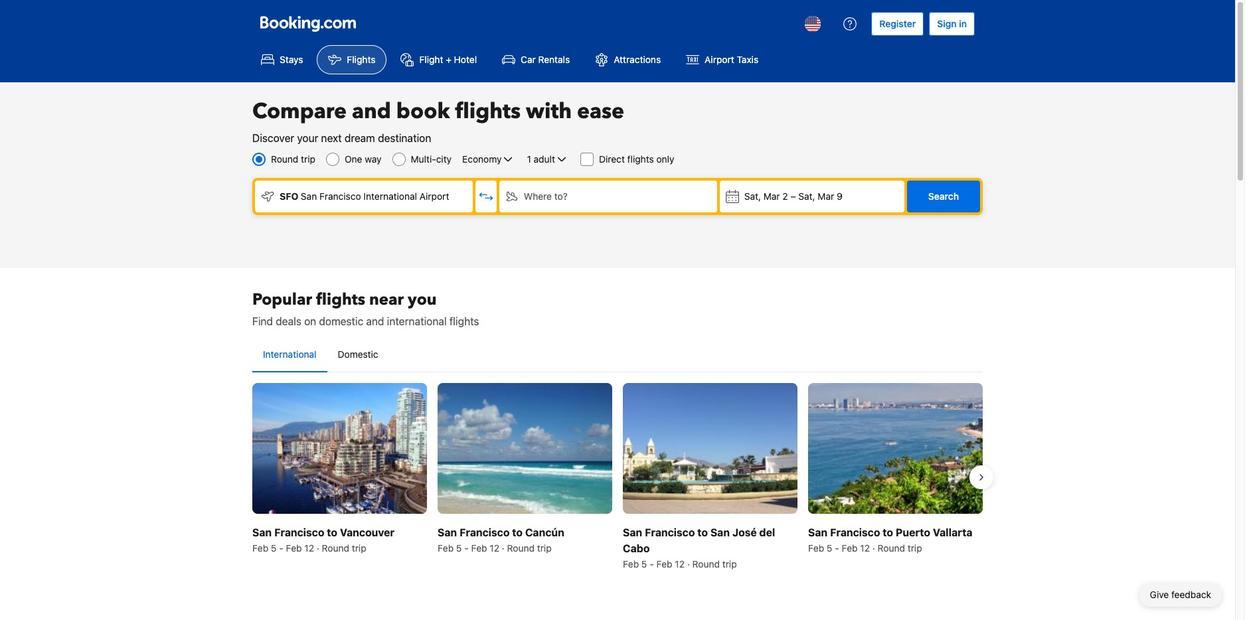 Task type: locate. For each thing, give the bounding box(es) containing it.
san
[[301, 191, 317, 202], [252, 527, 272, 539], [438, 527, 457, 539], [623, 527, 643, 539], [711, 527, 730, 539], [808, 527, 828, 539]]

del
[[760, 527, 775, 539]]

5
[[271, 543, 277, 554], [456, 543, 462, 554], [827, 543, 833, 554], [642, 559, 647, 570]]

airport
[[705, 54, 735, 65], [420, 191, 449, 202]]

1 adult
[[527, 153, 555, 165]]

francisco inside san francisco to vancouver feb 5 - feb 12 · round trip
[[274, 527, 324, 539]]

region
[[242, 378, 994, 577]]

to inside san francisco to san josé del cabo feb 5 - feb 12 · round trip
[[698, 527, 708, 539]]

round inside san francisco to puerto vallarta feb 5 - feb 12 · round trip
[[878, 543, 905, 554]]

francisco inside san francisco to puerto vallarta feb 5 - feb 12 · round trip
[[830, 527, 880, 539]]

12 inside san francisco to san josé del cabo feb 5 - feb 12 · round trip
[[675, 559, 685, 570]]

booking.com logo image
[[260, 16, 356, 32], [260, 16, 356, 32]]

mar
[[764, 191, 780, 202], [818, 191, 834, 202]]

tab list
[[252, 337, 983, 373]]

to inside san francisco to vancouver feb 5 - feb 12 · round trip
[[327, 527, 338, 539]]

san inside san francisco to vancouver feb 5 - feb 12 · round trip
[[252, 527, 272, 539]]

your
[[297, 132, 318, 144]]

round inside san francisco to cancún feb 5 - feb 12 · round trip
[[507, 543, 535, 554]]

1 to from the left
[[327, 527, 338, 539]]

flights
[[347, 54, 376, 65]]

sign
[[938, 18, 957, 29]]

ease
[[577, 97, 625, 126]]

flights left only
[[628, 153, 654, 165]]

trip inside san francisco to vancouver feb 5 - feb 12 · round trip
[[352, 543, 366, 554]]

·
[[317, 543, 319, 554], [502, 543, 505, 554], [873, 543, 875, 554], [687, 559, 690, 570]]

0 horizontal spatial international
[[263, 349, 317, 360]]

sfo
[[280, 191, 299, 202]]

flight + hotel link
[[390, 45, 488, 74]]

to for san
[[698, 527, 708, 539]]

attractions link
[[584, 45, 672, 74]]

flights
[[455, 97, 521, 126], [628, 153, 654, 165], [316, 289, 365, 311], [450, 316, 479, 327]]

and
[[352, 97, 391, 126], [366, 316, 384, 327]]

destination
[[378, 132, 431, 144]]

francisco inside san francisco to san josé del cabo feb 5 - feb 12 · round trip
[[645, 527, 695, 539]]

compare and book flights with ease discover your next dream destination
[[252, 97, 625, 144]]

1 horizontal spatial international
[[364, 191, 417, 202]]

1 vertical spatial and
[[366, 316, 384, 327]]

to left puerto
[[883, 527, 894, 539]]

stays
[[280, 54, 303, 65]]

3 to from the left
[[698, 527, 708, 539]]

0 vertical spatial international
[[364, 191, 417, 202]]

12
[[305, 543, 314, 554], [490, 543, 500, 554], [861, 543, 870, 554], [675, 559, 685, 570]]

francisco for san francisco to vancouver
[[274, 527, 324, 539]]

san francisco to vancouver image
[[252, 383, 427, 514]]

one
[[345, 153, 362, 165]]

feb
[[252, 543, 268, 554], [286, 543, 302, 554], [438, 543, 454, 554], [471, 543, 487, 554], [808, 543, 824, 554], [842, 543, 858, 554], [623, 559, 639, 570], [657, 559, 673, 570]]

5 inside san francisco to vancouver feb 5 - feb 12 · round trip
[[271, 543, 277, 554]]

to inside san francisco to puerto vallarta feb 5 - feb 12 · round trip
[[883, 527, 894, 539]]

to?
[[555, 191, 568, 202]]

to left josé
[[698, 527, 708, 539]]

sat, left 2
[[744, 191, 761, 202]]

1 vertical spatial airport
[[420, 191, 449, 202]]

san inside san francisco to puerto vallarta feb 5 - feb 12 · round trip
[[808, 527, 828, 539]]

and up dream
[[352, 97, 391, 126]]

–
[[791, 191, 796, 202]]

direct flights only
[[599, 153, 675, 165]]

to
[[327, 527, 338, 539], [512, 527, 523, 539], [698, 527, 708, 539], [883, 527, 894, 539]]

flights right international
[[450, 316, 479, 327]]

san inside san francisco to cancún feb 5 - feb 12 · round trip
[[438, 527, 457, 539]]

1 vertical spatial international
[[263, 349, 317, 360]]

book
[[396, 97, 450, 126]]

trip inside san francisco to cancún feb 5 - feb 12 · round trip
[[537, 543, 552, 554]]

san francisco to puerto vallarta feb 5 - feb 12 · round trip
[[808, 527, 973, 554]]

4 to from the left
[[883, 527, 894, 539]]

give
[[1150, 589, 1169, 601]]

taxis
[[737, 54, 759, 65]]

feedback
[[1172, 589, 1212, 601]]

car rentals
[[521, 54, 570, 65]]

cabo
[[623, 543, 650, 555]]

direct
[[599, 153, 625, 165]]

in
[[959, 18, 967, 29]]

give feedback button
[[1140, 583, 1222, 607]]

international down deals
[[263, 349, 317, 360]]

domestic button
[[327, 337, 389, 372]]

francisco inside san francisco to cancún feb 5 - feb 12 · round trip
[[460, 527, 510, 539]]

trip
[[301, 153, 316, 165], [352, 543, 366, 554], [537, 543, 552, 554], [908, 543, 922, 554], [723, 559, 737, 570]]

· inside san francisco to cancún feb 5 - feb 12 · round trip
[[502, 543, 505, 554]]

9
[[837, 191, 843, 202]]

1 horizontal spatial mar
[[818, 191, 834, 202]]

-
[[279, 543, 283, 554], [464, 543, 469, 554], [835, 543, 839, 554], [650, 559, 654, 570]]

flights up domestic
[[316, 289, 365, 311]]

san for san francisco to san josé del cabo
[[623, 527, 643, 539]]

region containing san francisco to vancouver
[[242, 378, 994, 577]]

trip down josé
[[723, 559, 737, 570]]

12 inside san francisco to vancouver feb 5 - feb 12 · round trip
[[305, 543, 314, 554]]

san francisco to vancouver feb 5 - feb 12 · round trip
[[252, 527, 395, 554]]

sat,
[[744, 191, 761, 202], [799, 191, 815, 202]]

sat, right –
[[799, 191, 815, 202]]

san for san francisco to cancún
[[438, 527, 457, 539]]

international
[[364, 191, 417, 202], [263, 349, 317, 360]]

vancouver
[[340, 527, 395, 539]]

1 horizontal spatial sat,
[[799, 191, 815, 202]]

and inside popular flights near you find deals on domestic and international flights
[[366, 316, 384, 327]]

mar left 9 at the right
[[818, 191, 834, 202]]

· inside san francisco to san josé del cabo feb 5 - feb 12 · round trip
[[687, 559, 690, 570]]

francisco
[[320, 191, 361, 202], [274, 527, 324, 539], [460, 527, 510, 539], [645, 527, 695, 539], [830, 527, 880, 539]]

rentals
[[538, 54, 570, 65]]

san francisco to san josé del cabo image
[[623, 383, 798, 514]]

to left cancún
[[512, 527, 523, 539]]

· inside san francisco to puerto vallarta feb 5 - feb 12 · round trip
[[873, 543, 875, 554]]

trip down cancún
[[537, 543, 552, 554]]

to for puerto
[[883, 527, 894, 539]]

0 horizontal spatial mar
[[764, 191, 780, 202]]

flight
[[419, 54, 443, 65]]

0 vertical spatial airport
[[705, 54, 735, 65]]

domestic
[[319, 316, 364, 327]]

you
[[408, 289, 437, 311]]

0 horizontal spatial sat,
[[744, 191, 761, 202]]

· inside san francisco to vancouver feb 5 - feb 12 · round trip
[[317, 543, 319, 554]]

san for san francisco to vancouver
[[252, 527, 272, 539]]

trip down vancouver
[[352, 543, 366, 554]]

adult
[[534, 153, 555, 165]]

airport down multi-city
[[420, 191, 449, 202]]

flights up economy
[[455, 97, 521, 126]]

sign in link
[[930, 12, 975, 36]]

sign in
[[938, 18, 967, 29]]

airport left taxis
[[705, 54, 735, 65]]

international inside button
[[263, 349, 317, 360]]

where
[[524, 191, 552, 202]]

to left vancouver
[[327, 527, 338, 539]]

san francisco to cancún feb 5 - feb 12 · round trip
[[438, 527, 565, 554]]

and down near
[[366, 316, 384, 327]]

josé
[[733, 527, 757, 539]]

to inside san francisco to cancún feb 5 - feb 12 · round trip
[[512, 527, 523, 539]]

trip down puerto
[[908, 543, 922, 554]]

compare
[[252, 97, 347, 126]]

mar left 2
[[764, 191, 780, 202]]

2 to from the left
[[512, 527, 523, 539]]

round
[[271, 153, 299, 165], [322, 543, 349, 554], [507, 543, 535, 554], [878, 543, 905, 554], [693, 559, 720, 570]]

0 vertical spatial and
[[352, 97, 391, 126]]

international down way on the top left of the page
[[364, 191, 417, 202]]

san francisco to cancún image
[[438, 383, 612, 514]]

flights link
[[317, 45, 387, 74]]



Task type: vqa. For each thing, say whether or not it's contained in the screenshot.
- inside the san francisco to puerto vallarta feb 5 - feb 12 · round trip
yes



Task type: describe. For each thing, give the bounding box(es) containing it.
stays link
[[250, 45, 315, 74]]

trip inside san francisco to san josé del cabo feb 5 - feb 12 · round trip
[[723, 559, 737, 570]]

dream
[[345, 132, 375, 144]]

popular
[[252, 289, 312, 311]]

tab list containing international
[[252, 337, 983, 373]]

economy
[[462, 153, 502, 165]]

cancún
[[525, 527, 565, 539]]

search
[[929, 191, 959, 202]]

francisco for san francisco to san josé del cabo
[[645, 527, 695, 539]]

1 sat, from the left
[[744, 191, 761, 202]]

find
[[252, 316, 273, 327]]

san for san francisco to puerto vallarta
[[808, 527, 828, 539]]

car
[[521, 54, 536, 65]]

to for vancouver
[[327, 527, 338, 539]]

to for cancún
[[512, 527, 523, 539]]

airport taxis
[[705, 54, 759, 65]]

near
[[369, 289, 404, 311]]

search button
[[907, 181, 980, 213]]

- inside san francisco to san josé del cabo feb 5 - feb 12 · round trip
[[650, 559, 654, 570]]

2 mar from the left
[[818, 191, 834, 202]]

on
[[304, 316, 316, 327]]

- inside san francisco to cancún feb 5 - feb 12 · round trip
[[464, 543, 469, 554]]

car rentals link
[[491, 45, 581, 74]]

sfo san francisco international airport
[[280, 191, 449, 202]]

trip inside san francisco to puerto vallarta feb 5 - feb 12 · round trip
[[908, 543, 922, 554]]

international
[[387, 316, 447, 327]]

5 inside san francisco to cancún feb 5 - feb 12 · round trip
[[456, 543, 462, 554]]

1 adult button
[[526, 151, 570, 167]]

- inside san francisco to vancouver feb 5 - feb 12 · round trip
[[279, 543, 283, 554]]

+
[[446, 54, 452, 65]]

city
[[436, 153, 452, 165]]

hotel
[[454, 54, 477, 65]]

give feedback
[[1150, 589, 1212, 601]]

5 inside san francisco to san josé del cabo feb 5 - feb 12 · round trip
[[642, 559, 647, 570]]

2 sat, from the left
[[799, 191, 815, 202]]

trip down the your
[[301, 153, 316, 165]]

one way
[[345, 153, 382, 165]]

round trip
[[271, 153, 316, 165]]

flight + hotel
[[419, 54, 477, 65]]

with
[[526, 97, 572, 126]]

next
[[321, 132, 342, 144]]

vallarta
[[933, 527, 973, 539]]

discover
[[252, 132, 294, 144]]

san francisco to san josé del cabo feb 5 - feb 12 · round trip
[[623, 527, 775, 570]]

domestic
[[338, 349, 378, 360]]

deals
[[276, 316, 302, 327]]

flights inside compare and book flights with ease discover your next dream destination
[[455, 97, 521, 126]]

- inside san francisco to puerto vallarta feb 5 - feb 12 · round trip
[[835, 543, 839, 554]]

1 horizontal spatial airport
[[705, 54, 735, 65]]

way
[[365, 153, 382, 165]]

francisco for san francisco to cancún
[[460, 527, 510, 539]]

1 mar from the left
[[764, 191, 780, 202]]

popular flights near you find deals on domestic and international flights
[[252, 289, 479, 327]]

where to?
[[524, 191, 568, 202]]

12 inside san francisco to puerto vallarta feb 5 - feb 12 · round trip
[[861, 543, 870, 554]]

san francisco to puerto vallarta image
[[808, 383, 983, 514]]

sat, mar 2 – sat, mar 9 button
[[720, 181, 905, 213]]

francisco for san francisco to puerto vallarta
[[830, 527, 880, 539]]

where to? button
[[499, 181, 717, 213]]

puerto
[[896, 527, 931, 539]]

round inside san francisco to san josé del cabo feb 5 - feb 12 · round trip
[[693, 559, 720, 570]]

1
[[527, 153, 531, 165]]

multi-city
[[411, 153, 452, 165]]

register
[[880, 18, 916, 29]]

2
[[783, 191, 788, 202]]

and inside compare and book flights with ease discover your next dream destination
[[352, 97, 391, 126]]

airport taxis link
[[675, 45, 770, 74]]

sat, mar 2 – sat, mar 9
[[744, 191, 843, 202]]

0 horizontal spatial airport
[[420, 191, 449, 202]]

only
[[657, 153, 675, 165]]

5 inside san francisco to puerto vallarta feb 5 - feb 12 · round trip
[[827, 543, 833, 554]]

12 inside san francisco to cancún feb 5 - feb 12 · round trip
[[490, 543, 500, 554]]

international button
[[252, 337, 327, 372]]

register link
[[872, 12, 924, 36]]

attractions
[[614, 54, 661, 65]]

round inside san francisco to vancouver feb 5 - feb 12 · round trip
[[322, 543, 349, 554]]

multi-
[[411, 153, 436, 165]]



